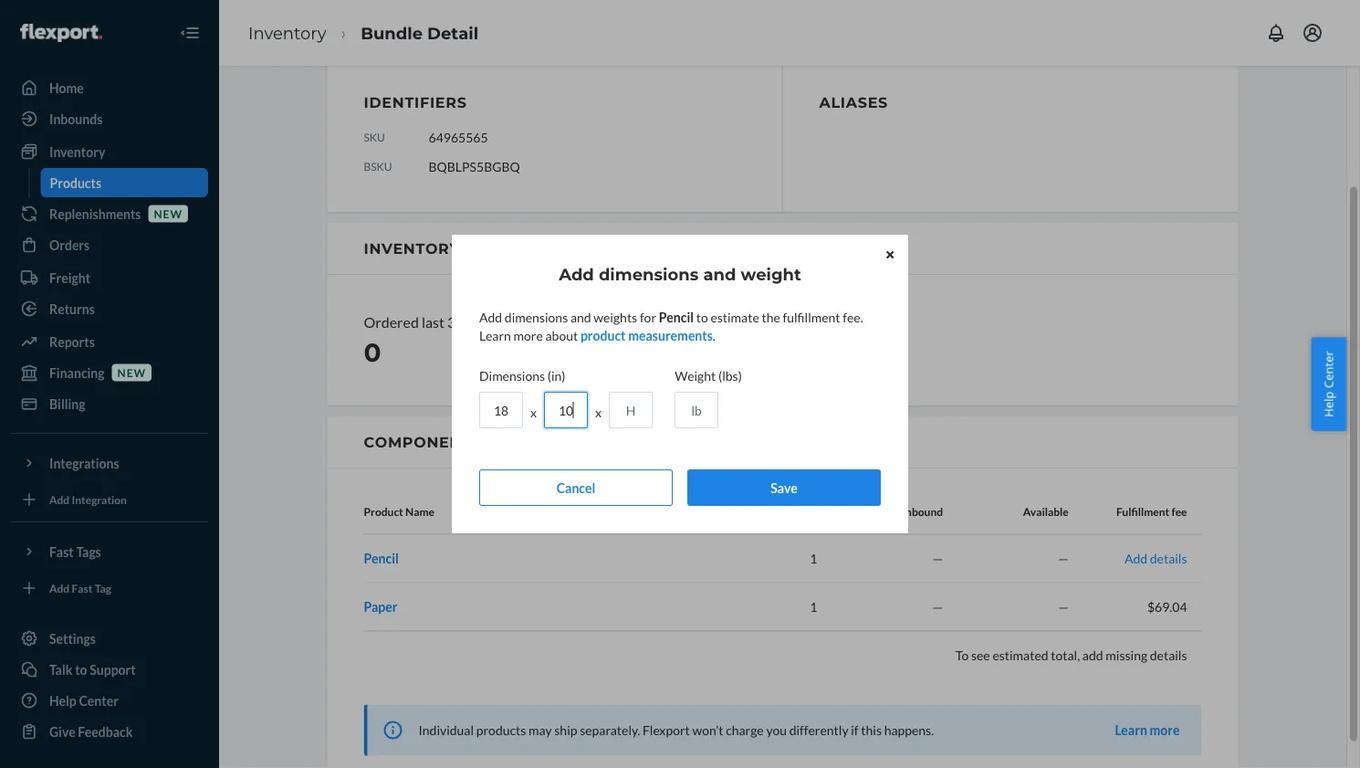 Task type: vqa. For each thing, say whether or not it's contained in the screenshot.
1st CLAIMS from right
no



Task type: describe. For each thing, give the bounding box(es) containing it.
product measurements .
[[581, 327, 716, 343]]

for
[[640, 309, 657, 325]]

fee.
[[843, 309, 864, 325]]

to
[[697, 309, 709, 325]]

to estimate the fulfillment fee. learn more about
[[480, 309, 864, 343]]

product measurements link
[[581, 327, 713, 343]]

weight
[[675, 368, 716, 383]]

pencil
[[659, 309, 694, 325]]

add dimensions and weight dialog
[[452, 235, 909, 533]]

weight
[[741, 264, 802, 284]]

2 x from the left
[[596, 405, 602, 420]]

add dimensions and weights for pencil
[[480, 309, 694, 325]]

about
[[546, 327, 578, 343]]

dimensions
[[480, 368, 545, 383]]

fulfillment
[[783, 309, 841, 325]]

help
[[1321, 391, 1338, 417]]

.
[[713, 327, 716, 343]]

lb number field
[[675, 392, 719, 428]]

more
[[514, 327, 543, 343]]

save button
[[688, 469, 881, 506]]

(lbs)
[[719, 368, 742, 383]]

help center
[[1321, 351, 1338, 417]]

dimensions for add dimensions and weights for pencil
[[505, 309, 568, 325]]

product
[[581, 327, 626, 343]]

the
[[762, 309, 781, 325]]



Task type: locate. For each thing, give the bounding box(es) containing it.
add up add dimensions and weights for pencil
[[559, 264, 594, 284]]

estimate
[[711, 309, 760, 325]]

0 horizontal spatial dimensions
[[505, 309, 568, 325]]

0 horizontal spatial add
[[480, 309, 503, 325]]

and up about
[[571, 309, 592, 325]]

W number field
[[544, 392, 588, 428]]

learn
[[480, 327, 511, 343]]

0 vertical spatial and
[[704, 264, 737, 284]]

0 horizontal spatial x
[[531, 405, 537, 420]]

1 horizontal spatial and
[[704, 264, 737, 284]]

add for add dimensions and weight
[[559, 264, 594, 284]]

and for weights
[[571, 309, 592, 325]]

1 horizontal spatial add
[[559, 264, 594, 284]]

1 vertical spatial dimensions
[[505, 309, 568, 325]]

cancel
[[557, 480, 596, 496]]

close image
[[887, 249, 894, 260]]

add for add dimensions and weights for pencil
[[480, 309, 503, 325]]

save
[[771, 480, 798, 496]]

and up estimate
[[704, 264, 737, 284]]

and for weight
[[704, 264, 737, 284]]

1 horizontal spatial x
[[596, 405, 602, 420]]

x left the w number field
[[531, 405, 537, 420]]

L number field
[[480, 392, 523, 428]]

x
[[531, 405, 537, 420], [596, 405, 602, 420]]

measurements
[[629, 327, 713, 343]]

(in)
[[548, 368, 566, 383]]

add dimensions and weight
[[559, 264, 802, 284]]

add
[[559, 264, 594, 284], [480, 309, 503, 325]]

dimensions (in)
[[480, 368, 566, 383]]

0 vertical spatial dimensions
[[599, 264, 699, 284]]

dimensions
[[599, 264, 699, 284], [505, 309, 568, 325]]

0 vertical spatial add
[[559, 264, 594, 284]]

1 x from the left
[[531, 405, 537, 420]]

H number field
[[609, 392, 653, 428]]

center
[[1321, 351, 1338, 388]]

0 horizontal spatial and
[[571, 309, 592, 325]]

weights
[[594, 309, 638, 325]]

dimensions up for at the top left of the page
[[599, 264, 699, 284]]

dimensions for add dimensions and weight
[[599, 264, 699, 284]]

1 vertical spatial add
[[480, 309, 503, 325]]

and
[[704, 264, 737, 284], [571, 309, 592, 325]]

x left the h number field
[[596, 405, 602, 420]]

1 vertical spatial and
[[571, 309, 592, 325]]

weight (lbs)
[[675, 368, 742, 383]]

1 horizontal spatial dimensions
[[599, 264, 699, 284]]

dimensions up more
[[505, 309, 568, 325]]

cancel button
[[480, 469, 673, 506]]

add up learn
[[480, 309, 503, 325]]

help center button
[[1312, 337, 1347, 431]]



